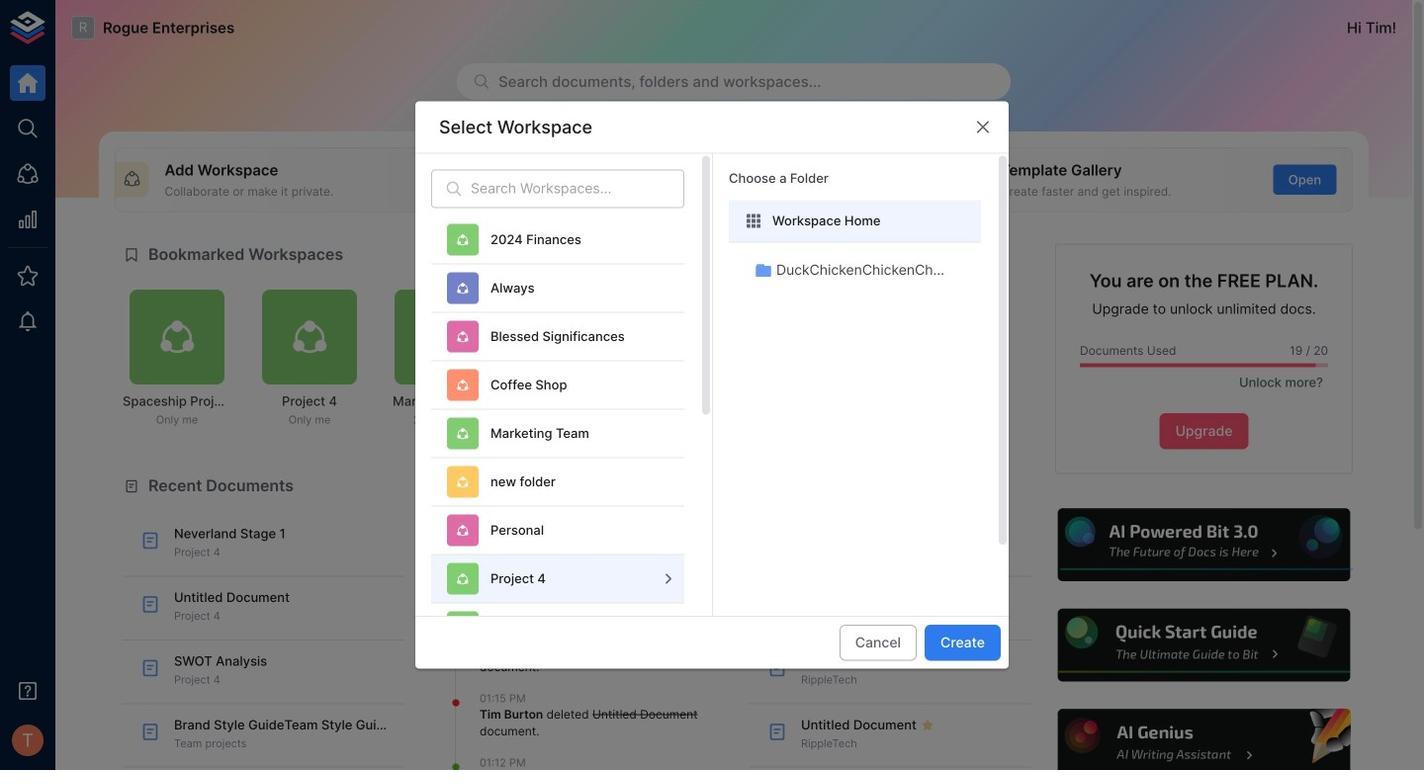 Task type: vqa. For each thing, say whether or not it's contained in the screenshot.
Settings Link
no



Task type: describe. For each thing, give the bounding box(es) containing it.
2 help image from the top
[[1056, 607, 1354, 685]]

Search Workspaces... text field
[[471, 170, 685, 208]]

1 help image from the top
[[1056, 506, 1354, 585]]

3 help image from the top
[[1056, 707, 1354, 771]]



Task type: locate. For each thing, give the bounding box(es) containing it.
1 vertical spatial help image
[[1056, 607, 1354, 685]]

dialog
[[416, 101, 1009, 771]]

0 vertical spatial help image
[[1056, 506, 1354, 585]]

help image
[[1056, 506, 1354, 585], [1056, 607, 1354, 685], [1056, 707, 1354, 771]]

2 vertical spatial help image
[[1056, 707, 1354, 771]]



